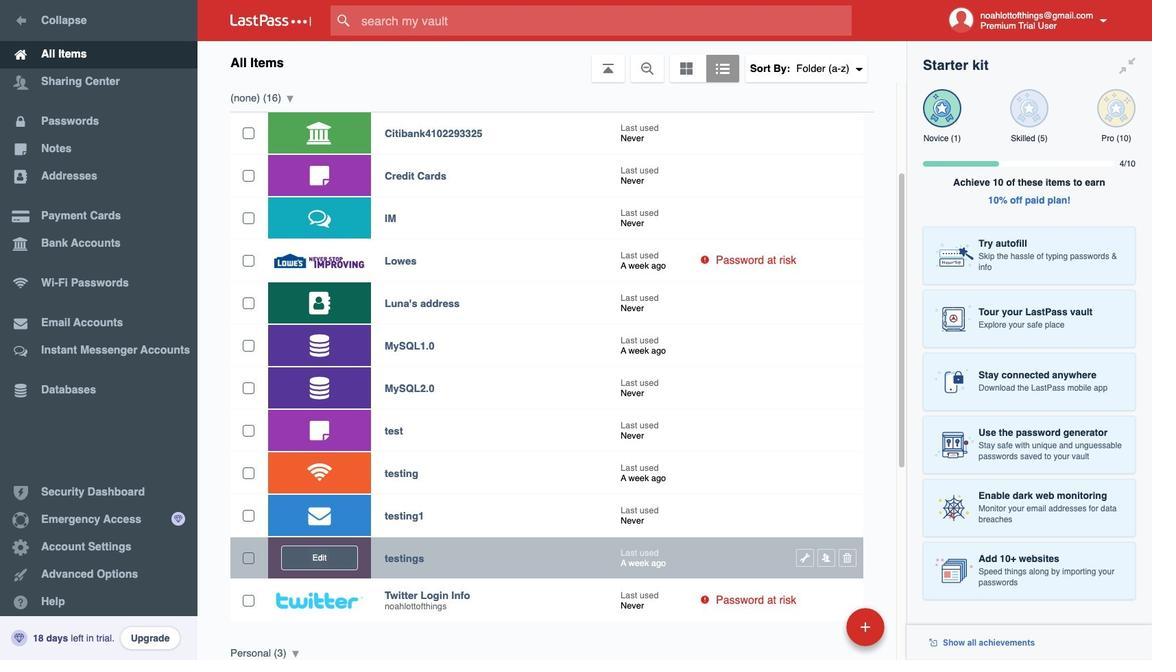 Task type: describe. For each thing, give the bounding box(es) containing it.
lastpass image
[[231, 14, 311, 27]]

main navigation navigation
[[0, 0, 198, 661]]

Search search field
[[331, 5, 879, 36]]



Task type: vqa. For each thing, say whether or not it's contained in the screenshot.
dialog
no



Task type: locate. For each thing, give the bounding box(es) containing it.
new item navigation
[[752, 604, 893, 661]]

vault options navigation
[[198, 41, 907, 82]]

search my vault text field
[[331, 5, 879, 36]]

new item element
[[752, 608, 890, 647]]



